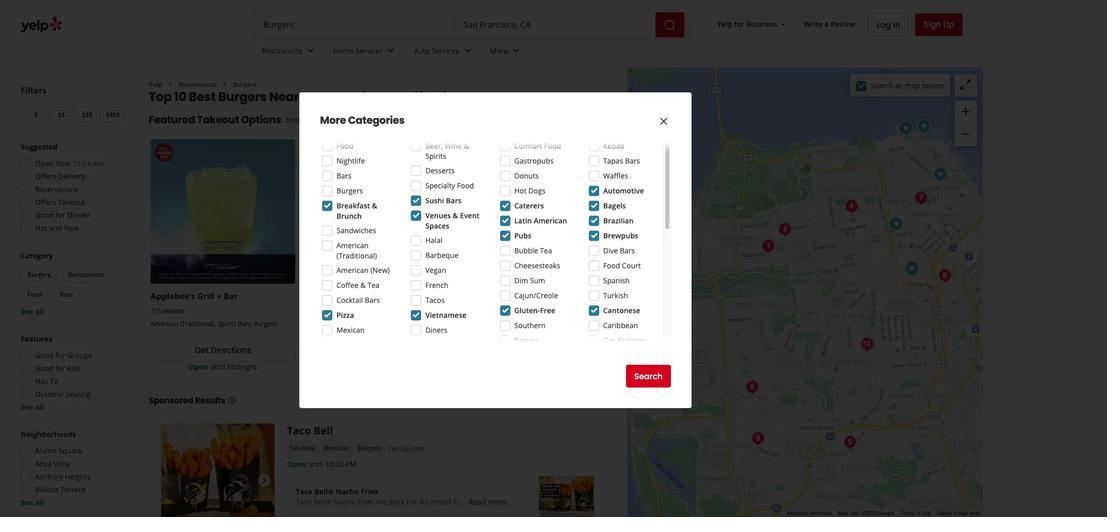 Task type: locate. For each thing, give the bounding box(es) containing it.
map right as
[[905, 80, 920, 90]]

map left error
[[958, 511, 968, 516]]

0 horizontal spatial hot
[[35, 223, 47, 233]]

brazilian
[[603, 216, 634, 226]]

0 horizontal spatial map
[[905, 80, 920, 90]]

terrace
[[60, 485, 86, 495]]

0 horizontal spatial 24 chevron down v2 image
[[304, 45, 317, 57]]

fast food, salad, burgers
[[304, 322, 376, 331]]

3 see all from the top
[[21, 498, 44, 508]]

0 vertical spatial yelp
[[718, 19, 733, 29]]

good for kids
[[35, 363, 81, 373]]

0 horizontal spatial more
[[320, 113, 346, 128]]

barbeque
[[426, 250, 459, 260]]

24 chevron down v2 image for auto services
[[461, 45, 474, 57]]

cocktail bars
[[337, 295, 380, 305]]

more link
[[482, 37, 531, 67]]

open down suggested on the left top
[[35, 159, 54, 168]]

& down american (new)
[[360, 280, 366, 290]]

services right auto
[[432, 46, 459, 56]]

more
[[490, 46, 508, 56], [320, 113, 346, 128]]

reviews) right (55
[[541, 307, 568, 317]]

burgers button up pm
[[355, 443, 384, 454]]

0 vertical spatial search
[[871, 80, 894, 90]]

takeout up dinner
[[58, 197, 85, 207]]

expand map image
[[960, 78, 972, 91]]

1 vertical spatial good
[[35, 351, 54, 360]]

open now 11:14 am
[[35, 159, 104, 168]]

0 horizontal spatial 16 chevron right v2 image
[[166, 80, 174, 89]]

0 horizontal spatial services
[[356, 46, 383, 56]]

0 vertical spatial all
[[35, 307, 44, 317]]

0 vertical spatial map
[[905, 80, 920, 90]]

features
[[21, 334, 52, 344]]

hot inside group
[[35, 223, 47, 233]]

1 good from the top
[[35, 210, 54, 220]]

bars
[[625, 156, 640, 166], [337, 171, 352, 181], [446, 196, 462, 205], [620, 246, 635, 256], [60, 290, 73, 299], [365, 295, 380, 305]]

1 horizontal spatial burgers button
[[355, 443, 384, 454]]

bars down restaurants 'button' on the bottom
[[60, 290, 73, 299]]

1 vertical spatial mexican
[[323, 444, 349, 453]]

bun appétit image
[[902, 258, 922, 279]]

breakfast
[[337, 201, 370, 211]]

a
[[825, 19, 829, 29], [954, 511, 957, 516]]

1 vertical spatial open
[[189, 362, 208, 372]]

yelp for yelp for business
[[718, 19, 733, 29]]

good down the features
[[35, 351, 54, 360]]

burgers link up options
[[233, 80, 257, 89]]

1 horizontal spatial 16 chevron right v2 image
[[220, 80, 229, 89]]

1 vertical spatial search
[[634, 370, 663, 382]]

1 services from the left
[[356, 46, 383, 56]]

2 vertical spatial all
[[35, 498, 44, 508]]

1 horizontal spatial burgers link
[[355, 443, 384, 454]]

caribbean
[[603, 321, 638, 330]]

1 vertical spatial see all button
[[21, 402, 44, 412]]

bars up (2
[[365, 295, 380, 305]]

american down (traditional)
[[337, 265, 369, 275]]

0 horizontal spatial open
[[35, 159, 54, 168]]

1 offers from the top
[[35, 171, 56, 181]]

2 24 chevron down v2 image from the left
[[461, 45, 474, 57]]

mex
[[302, 444, 315, 453]]

0 vertical spatial takeout
[[197, 113, 239, 127]]

for
[[407, 497, 418, 507]]

vegan
[[426, 265, 446, 275]]

all for good for groups
[[35, 402, 44, 412]]

sponsored left 'results'
[[149, 395, 193, 407]]

1 vertical spatial nacho
[[334, 497, 356, 507]]

data
[[850, 511, 860, 516]]

hot
[[515, 186, 527, 196], [35, 223, 47, 233]]

& right wine
[[464, 141, 469, 151]]

0 horizontal spatial reviews)
[[384, 307, 411, 317]]

& for venues & event spaces
[[453, 211, 458, 220]]

see all down food button
[[21, 307, 44, 317]]

0 vertical spatial see all
[[21, 307, 44, 317]]

square
[[58, 446, 82, 456]]

0 vertical spatial mexican
[[337, 325, 365, 335]]

1 vertical spatial all
[[35, 402, 44, 412]]

None search field
[[255, 12, 687, 37]]

restaurants up nightlife
[[337, 126, 377, 136]]

4.4
[[516, 307, 526, 317]]

see all button for good for groups
[[21, 402, 44, 412]]

0 vertical spatial hot
[[515, 186, 527, 196]]

0 vertical spatial now
[[56, 159, 71, 168]]

1 horizontal spatial services
[[432, 46, 459, 56]]

1 horizontal spatial 24 chevron down v2 image
[[461, 45, 474, 57]]

all down food button
[[35, 307, 44, 317]]

1 vertical spatial takeout
[[58, 197, 85, 207]]

hot inside more categories dialog
[[515, 186, 527, 196]]

fries
[[361, 487, 378, 497], [357, 497, 373, 507]]

for inside yelp for business button
[[735, 19, 745, 29]]

0 horizontal spatial burgers link
[[233, 80, 257, 89]]

& inside venues & event spaces
[[453, 211, 458, 220]]

a inside 'link'
[[825, 19, 829, 29]]

16 chevron right v2 image for burgers
[[220, 80, 229, 89]]

jasmin's image
[[911, 188, 932, 208]]

all down outdoor
[[35, 402, 44, 412]]

group containing category
[[19, 251, 128, 317]]

2 offers from the top
[[35, 197, 56, 207]]

food up nightlife
[[337, 141, 354, 151]]

1 vertical spatial yelp
[[149, 80, 162, 89]]

1 vertical spatial see all
[[21, 402, 44, 412]]

2 reviews) from the left
[[541, 307, 568, 317]]

bun appétit link
[[304, 291, 353, 302]]

1 vertical spatial sponsored
[[149, 395, 193, 407]]

2 vertical spatial open
[[287, 459, 306, 469]]

search image
[[664, 19, 676, 31]]

tea down "(new)"
[[368, 280, 380, 290]]

open inside group
[[35, 159, 54, 168]]

tea
[[540, 246, 552, 256], [368, 280, 380, 290]]

anza vista
[[35, 459, 70, 469]]

a
[[420, 497, 424, 507]]

1 24 chevron down v2 image from the left
[[304, 45, 317, 57]]

1 vertical spatial offers
[[35, 197, 56, 207]]

until down mex
[[308, 459, 323, 469]]

venues & event spaces
[[426, 211, 480, 231]]

open down get
[[189, 362, 208, 372]]

see all button down the balboa
[[21, 498, 44, 508]]

for down good for groups
[[55, 363, 65, 373]]

bars right the tapas
[[625, 156, 640, 166]]

mexican link
[[321, 443, 351, 454]]

2 vertical spatial see all
[[21, 498, 44, 508]]

1 horizontal spatial sponsored
[[285, 115, 323, 125]]

1 vertical spatial a
[[954, 511, 957, 516]]

hi-way burger & fry image
[[857, 334, 878, 354]]

(2 reviews)
[[376, 307, 411, 317]]

for for groups
[[55, 351, 65, 360]]

0 vertical spatial see all button
[[21, 307, 44, 317]]

cajun/creole
[[515, 291, 558, 301]]

calibur image
[[742, 377, 763, 397]]

1 vertical spatial burgers button
[[355, 443, 384, 454]]

search down stations
[[634, 370, 663, 382]]

group containing neighborhoods
[[18, 430, 128, 508]]

for for business
[[735, 19, 745, 29]]

all down the balboa
[[35, 498, 44, 508]]

1 vertical spatial until
[[308, 459, 323, 469]]

see for alamo
[[21, 498, 33, 508]]

16 info v2 image
[[325, 116, 333, 124]]

cocktail
[[337, 295, 363, 305]]

0 vertical spatial bell®
[[314, 487, 334, 497]]

services inside auto services link
[[432, 46, 459, 56]]

1 horizontal spatial a
[[954, 511, 957, 516]]

$$
[[58, 110, 65, 119]]

diners
[[426, 325, 448, 335]]

now for open
[[56, 159, 71, 168]]

taco bell® nacho fries taco bell® nacho fries are back for a limited time. read more
[[296, 487, 507, 507]]

bars for dive bars
[[620, 246, 635, 256]]

24 chevron down v2 image for restaurants
[[304, 45, 317, 57]]

0 vertical spatial fries
[[361, 487, 378, 497]]

top
[[149, 89, 172, 106]]

yelp left business
[[718, 19, 733, 29]]

search left as
[[871, 80, 894, 90]]

reviews)
[[384, 307, 411, 317], [541, 307, 568, 317]]

restaurants link right top
[[179, 80, 216, 89]]

vista
[[53, 459, 70, 469]]

0 horizontal spatial search
[[634, 370, 663, 382]]

1 horizontal spatial now
[[532, 344, 550, 356]]

1 vertical spatial now
[[532, 344, 550, 356]]

2 see all from the top
[[21, 402, 44, 412]]

american inside american (traditional)
[[337, 241, 369, 250]]

map data ©2023 google
[[838, 511, 895, 516]]

2 vertical spatial see all button
[[21, 498, 44, 508]]

hidden spot exl image
[[840, 432, 860, 453]]

& right breakfast
[[372, 201, 377, 211]]

sponsored down top 10 best burgers near san francisco, california
[[285, 115, 323, 125]]

next image
[[258, 474, 271, 487]]

restaurants up bars button
[[68, 271, 104, 279]]

0 vertical spatial burgers link
[[233, 80, 257, 89]]

nacho
[[336, 487, 359, 497], [334, 497, 356, 507]]

more inside business categories element
[[490, 46, 508, 56]]

restaurants up near
[[262, 46, 302, 56]]

bars inside button
[[60, 290, 73, 299]]

has tv
[[35, 376, 58, 386]]

now up offers delivery
[[56, 159, 71, 168]]

0 vertical spatial more
[[490, 46, 508, 56]]

good up and
[[35, 210, 54, 220]]

0 horizontal spatial takeout
[[58, 197, 85, 207]]

1 vertical spatial hot
[[35, 223, 47, 233]]

sponsored for sponsored results
[[149, 395, 193, 407]]

bars up court at bottom right
[[620, 246, 635, 256]]

2 vertical spatial see
[[21, 498, 33, 508]]

near
[[269, 89, 299, 106]]

tea up cheesesteaks in the bottom of the page
[[540, 246, 552, 256]]

fries up are
[[361, 487, 378, 497]]

slideshow element
[[161, 424, 275, 517]]

1 horizontal spatial map
[[958, 511, 968, 516]]

0 vertical spatial sponsored
[[285, 115, 323, 125]]

burgers link
[[233, 80, 257, 89], [355, 443, 384, 454]]

bars down specialty food
[[446, 196, 462, 205]]

sign up link
[[916, 13, 963, 36]]

see all for good
[[21, 402, 44, 412]]

american down caterers
[[534, 216, 567, 226]]

mexican button
[[321, 443, 351, 454]]

bars for tapas bars
[[625, 156, 640, 166]]

map for moves
[[905, 80, 920, 90]]

search for search
[[634, 370, 663, 382]]

roam artisan burgers image
[[841, 196, 862, 217]]

a right "write"
[[825, 19, 829, 29]]

yelp left 10
[[149, 80, 162, 89]]

0 vertical spatial a
[[825, 19, 829, 29]]

tapas
[[603, 156, 623, 166]]

restaurants link
[[254, 37, 325, 67], [179, 80, 216, 89]]

neighborhoods
[[21, 430, 76, 439]]

0 vertical spatial good
[[35, 210, 54, 220]]

0 horizontal spatial a
[[825, 19, 829, 29]]

takeout inside group
[[58, 197, 85, 207]]

1 horizontal spatial restaurants link
[[254, 37, 325, 67]]

$$$$ button
[[100, 107, 126, 123]]

0 horizontal spatial yelp
[[149, 80, 162, 89]]

& left event
[[453, 211, 458, 220]]

0 horizontal spatial until
[[210, 362, 225, 372]]

map
[[905, 80, 920, 90], [958, 511, 968, 516]]

1 horizontal spatial open
[[189, 362, 208, 372]]

coffee & tea
[[337, 280, 380, 290]]

& inside the breakfast & brunch
[[372, 201, 377, 211]]

hard rock cafe image
[[914, 116, 934, 137]]

3 all from the top
[[35, 498, 44, 508]]

3 see all button from the top
[[21, 498, 44, 508]]

mexican
[[337, 325, 365, 335], [323, 444, 349, 453]]

american inside applebee's grill + bar 715 reviews american (traditional), sports bars, burgers
[[151, 320, 178, 329]]

2 vertical spatial good
[[35, 363, 54, 373]]

1 horizontal spatial hot
[[515, 186, 527, 196]]

california
[[394, 89, 455, 106]]

french
[[426, 280, 449, 290]]

sponsored for sponsored
[[285, 115, 323, 125]]

burgers link up pm
[[355, 443, 384, 454]]

0 vertical spatial nacho
[[336, 487, 359, 497]]

tex-
[[289, 444, 302, 453]]

see all down the balboa
[[21, 498, 44, 508]]

open down tex-
[[287, 459, 306, 469]]

open for open until midnight
[[189, 362, 208, 372]]

tex-mex
[[289, 444, 315, 453]]

american
[[534, 216, 567, 226], [337, 241, 369, 250], [337, 265, 369, 275], [151, 320, 178, 329]]

hot down donuts
[[515, 186, 527, 196]]

offers for offers takeout
[[35, 197, 56, 207]]

16 chevron right v2 image
[[166, 80, 174, 89], [220, 80, 229, 89]]

0 vertical spatial burgers button
[[21, 267, 57, 283]]

0 vertical spatial offers
[[35, 171, 56, 181]]

hot left and
[[35, 223, 47, 233]]

burgers inside applebee's grill + bar 715 reviews american (traditional), sports bars, burgers
[[254, 320, 277, 329]]

good up the has tv
[[35, 363, 54, 373]]

24 chevron down v2 image inside more link
[[510, 45, 523, 57]]

services left 24 chevron down v2 icon
[[356, 46, 383, 56]]

reviews) right (2
[[384, 307, 411, 317]]

1 see all button from the top
[[21, 307, 44, 317]]

previous image
[[165, 474, 178, 487]]

group
[[955, 101, 977, 146], [18, 142, 128, 236], [19, 251, 128, 317], [18, 334, 128, 413], [18, 430, 128, 508]]

1 horizontal spatial search
[[871, 80, 894, 90]]

a right report
[[954, 511, 957, 516]]

now inside group
[[56, 159, 71, 168]]

24 chevron down v2 image
[[304, 45, 317, 57], [461, 45, 474, 57], [510, 45, 523, 57]]

food down the dive
[[603, 261, 620, 271]]

for left business
[[735, 19, 745, 29]]

0 vertical spatial see
[[21, 307, 33, 317]]

food right specialty
[[457, 181, 474, 191]]

24 chevron down v2 image inside auto services link
[[461, 45, 474, 57]]

more
[[488, 497, 507, 507]]

for down offers takeout
[[55, 210, 65, 220]]

all for alamo square
[[35, 498, 44, 508]]

mexican down the pizza
[[337, 325, 365, 335]]

yelp inside button
[[718, 19, 733, 29]]

(new)
[[371, 265, 390, 275]]

see all button down food button
[[21, 307, 44, 317]]

food up gastropubs at top
[[544, 141, 561, 151]]

american down 715 at left
[[151, 320, 178, 329]]

2 horizontal spatial open
[[287, 459, 306, 469]]

burgers button down category
[[21, 267, 57, 283]]

2 see from the top
[[21, 402, 33, 412]]

1 horizontal spatial takeout
[[197, 113, 239, 127]]

1 16 chevron right v2 image from the left
[[166, 80, 174, 89]]

2 horizontal spatial 24 chevron down v2 image
[[510, 45, 523, 57]]

16 chevron right v2 image right yelp link
[[166, 80, 174, 89]]

2 see all button from the top
[[21, 402, 44, 412]]

takeout for offers
[[58, 197, 85, 207]]

1 vertical spatial map
[[958, 511, 968, 516]]

until down get directions
[[210, 362, 225, 372]]

search inside "button"
[[634, 370, 663, 382]]

10:00
[[325, 459, 344, 469]]

2 16 chevron right v2 image from the left
[[220, 80, 229, 89]]

3 good from the top
[[35, 363, 54, 373]]

0 horizontal spatial now
[[56, 159, 71, 168]]

offers for offers delivery
[[35, 171, 56, 181]]

2 good from the top
[[35, 351, 54, 360]]

1 vertical spatial restaurants link
[[179, 80, 216, 89]]

see all down outdoor
[[21, 402, 44, 412]]

2 services from the left
[[432, 46, 459, 56]]

0 horizontal spatial tea
[[368, 280, 380, 290]]

1 all from the top
[[35, 307, 44, 317]]

see all button down outdoor
[[21, 402, 44, 412]]

burgers inside more categories dialog
[[337, 186, 363, 196]]

for for kids
[[55, 363, 65, 373]]

& for breakfast & brunch
[[372, 201, 377, 211]]

nacho down pm
[[336, 487, 359, 497]]

takeout down best
[[197, 113, 239, 127]]

fries left are
[[357, 497, 373, 507]]

midnight
[[227, 362, 257, 372]]

3 24 chevron down v2 image from the left
[[510, 45, 523, 57]]

services inside home services link
[[356, 46, 383, 56]]

1 see all from the top
[[21, 307, 44, 317]]

mexican inside mexican "button"
[[323, 444, 349, 453]]

2 all from the top
[[35, 402, 44, 412]]

offers up reservations
[[35, 171, 56, 181]]

for up good for kids
[[55, 351, 65, 360]]

order now
[[507, 344, 550, 356]]

1 horizontal spatial more
[[490, 46, 508, 56]]

1 horizontal spatial tea
[[540, 246, 552, 256]]

food left bars button
[[27, 290, 42, 299]]

3 see from the top
[[21, 498, 33, 508]]

restaurants link up near
[[254, 37, 325, 67]]

1 vertical spatial fries
[[357, 497, 373, 507]]

1 vertical spatial taco
[[296, 487, 313, 497]]

0 vertical spatial open
[[35, 159, 54, 168]]

read
[[469, 497, 486, 507]]

mexican up 10:00
[[323, 444, 349, 453]]

breakfast & brunch
[[337, 201, 377, 221]]

for for dinner
[[55, 210, 65, 220]]

1 horizontal spatial until
[[308, 459, 323, 469]]

american up (traditional)
[[337, 241, 369, 250]]

see all button for alamo square
[[21, 498, 44, 508]]

dive
[[603, 246, 618, 256]]

dim
[[515, 276, 528, 286]]

offers down reservations
[[35, 197, 56, 207]]

see
[[21, 307, 33, 317], [21, 402, 33, 412], [21, 498, 33, 508]]

dive bars
[[603, 246, 635, 256]]

write a review link
[[800, 15, 860, 33]]

map for error
[[958, 511, 968, 516]]

0 vertical spatial restaurants link
[[254, 37, 325, 67]]

get directions link
[[151, 339, 295, 362]]

more inside dialog
[[320, 113, 346, 128]]

map region
[[594, 0, 991, 517]]

1 horizontal spatial yelp
[[718, 19, 733, 29]]

auto
[[414, 46, 430, 56]]

good for good for kids
[[35, 363, 54, 373]]

see all
[[21, 307, 44, 317], [21, 402, 44, 412], [21, 498, 44, 508]]

1 horizontal spatial reviews)
[[541, 307, 568, 317]]

restaurants button
[[62, 267, 111, 283]]

0 horizontal spatial sponsored
[[149, 395, 193, 407]]

0 horizontal spatial burgers button
[[21, 267, 57, 283]]

taco bell image
[[886, 214, 907, 234]]

16 chevron right v2 image right best
[[220, 80, 229, 89]]

now right order
[[532, 344, 550, 356]]

1 vertical spatial tea
[[368, 280, 380, 290]]

1 vertical spatial burgers link
[[355, 443, 384, 454]]

restaurants inside restaurants 'button'
[[68, 271, 104, 279]]

1 vertical spatial see
[[21, 402, 33, 412]]

nacho left are
[[334, 497, 356, 507]]

all
[[35, 307, 44, 317], [35, 402, 44, 412], [35, 498, 44, 508]]

0 vertical spatial taco
[[287, 424, 311, 438]]

waffles
[[603, 171, 628, 181]]

wow!! burgers & grill image
[[748, 428, 769, 449]]

1 vertical spatial more
[[320, 113, 346, 128]]

sports
[[218, 320, 236, 329]]

hot for hot dogs
[[515, 186, 527, 196]]

0 vertical spatial until
[[210, 362, 225, 372]]



Task type: vqa. For each thing, say whether or not it's contained in the screenshot.
bass
no



Task type: describe. For each thing, give the bounding box(es) containing it.
more for more categories
[[320, 113, 346, 128]]

has
[[35, 376, 48, 386]]

sandwiches
[[337, 226, 376, 235]]

are
[[375, 497, 387, 507]]

featured
[[149, 113, 195, 127]]

zoom out image
[[960, 128, 972, 141]]

free
[[540, 306, 556, 315]]

2 vertical spatial taco
[[296, 497, 312, 507]]

taco for taco bell® nacho fries taco bell® nacho fries are back for a limited time. read more
[[296, 487, 313, 497]]

& inside beer, wine & spirits
[[464, 141, 469, 151]]

directions
[[211, 344, 251, 356]]

search for search as map moves
[[871, 80, 894, 90]]

sushi bars
[[426, 196, 462, 205]]

comfort food
[[515, 141, 561, 151]]

am
[[93, 159, 104, 168]]

kids
[[67, 363, 81, 373]]

bars down nightlife
[[337, 171, 352, 181]]

(traditional)
[[337, 251, 377, 261]]

the butcher shop by niku steakhouse image
[[935, 265, 955, 286]]

nightlife
[[337, 156, 365, 166]]

delivery
[[58, 171, 85, 181]]

grill
[[197, 291, 215, 302]]

open for open now 11:14 am
[[35, 159, 54, 168]]

google
[[878, 511, 895, 516]]

outdoor seating
[[35, 389, 91, 399]]

yelp for yelp link
[[149, 80, 162, 89]]

american (traditional)
[[337, 241, 377, 261]]

gas
[[603, 336, 616, 345]]

fast
[[304, 322, 315, 331]]

american (new)
[[337, 265, 390, 275]]

limited
[[426, 497, 451, 507]]

gluten-free
[[515, 306, 556, 315]]

applebee's
[[151, 291, 195, 302]]

1 reviews) from the left
[[384, 307, 411, 317]]

good for good for dinner
[[35, 210, 54, 220]]

until for until 10:00 pm
[[308, 459, 323, 469]]

business categories element
[[254, 37, 963, 67]]

terms of use
[[901, 511, 931, 516]]

restaurants inside more categories dialog
[[337, 126, 377, 136]]

hot for hot and new
[[35, 223, 47, 233]]

southern
[[515, 321, 546, 330]]

category
[[21, 251, 53, 261]]

& for coffee & tea
[[360, 280, 366, 290]]

error
[[970, 511, 981, 516]]

bars,
[[238, 320, 252, 329]]

brewpubs
[[603, 231, 639, 241]]

beer, wine & spirits
[[426, 141, 469, 161]]

food court
[[603, 261, 641, 271]]

court
[[622, 261, 641, 271]]

top 10 best burgers near san francisco, california
[[149, 89, 455, 106]]

featured takeout options
[[149, 113, 281, 127]]

close image
[[658, 115, 670, 127]]

taco for taco bell
[[287, 424, 311, 438]]

0 vertical spatial tea
[[540, 246, 552, 256]]

dinner
[[67, 210, 90, 220]]

bun
[[304, 291, 320, 302]]

back
[[389, 497, 405, 507]]

food inside button
[[27, 290, 42, 299]]

native burger image
[[775, 219, 795, 240]]

up
[[944, 19, 955, 30]]

categories
[[348, 113, 405, 128]]

sign up
[[924, 19, 955, 30]]

group containing features
[[18, 334, 128, 413]]

(traditional),
[[180, 320, 216, 329]]

services for home services
[[356, 46, 383, 56]]

more categories dialog
[[0, 0, 1108, 517]]

now for order
[[532, 344, 550, 356]]

sum
[[530, 276, 545, 286]]

see for good
[[21, 402, 33, 412]]

desserts
[[426, 166, 455, 176]]

and
[[49, 223, 62, 233]]

0 horizontal spatial restaurants link
[[179, 80, 216, 89]]

bars button
[[53, 287, 80, 303]]

1 vertical spatial bell®
[[314, 497, 332, 507]]

stations
[[618, 336, 645, 345]]

good for good for groups
[[35, 351, 54, 360]]

16 chevron down v2 image
[[779, 20, 788, 28]]

options
[[241, 113, 281, 127]]

a for report
[[954, 511, 957, 516]]

open for open until 10:00 pm
[[287, 459, 306, 469]]

keyboard
[[787, 511, 809, 516]]

halal
[[426, 235, 443, 245]]

use
[[922, 511, 931, 516]]

keyboard shortcuts
[[787, 511, 832, 516]]

order
[[507, 344, 530, 356]]

4.5 star rating image
[[304, 308, 359, 318]]

applebee's grill + bar image
[[896, 118, 916, 139]]

get directions
[[195, 344, 251, 356]]

reviews
[[163, 307, 185, 316]]

search as map moves
[[871, 80, 944, 90]]

more for more
[[490, 46, 508, 56]]

zoom in image
[[960, 105, 972, 118]]

24 chevron down v2 image
[[385, 45, 398, 57]]

google image
[[630, 504, 665, 517]]

maillards smash burgers image
[[656, 330, 677, 351]]

bars for cocktail bars
[[365, 295, 380, 305]]

spaces
[[426, 221, 450, 231]]

in
[[893, 19, 901, 31]]

bell
[[314, 424, 333, 438]]

restaurants inside business categories element
[[262, 46, 302, 56]]

open until midnight
[[189, 362, 257, 372]]

balboa terrace
[[35, 485, 86, 495]]

4.4 star rating image
[[456, 308, 512, 318]]

a for write
[[825, 19, 829, 29]]

seating
[[66, 389, 91, 399]]

tenderloin
[[388, 444, 424, 454]]

services for auto services
[[432, 46, 459, 56]]

columbus
[[456, 291, 497, 302]]

taco bell image
[[161, 424, 275, 517]]

suggested
[[21, 142, 57, 152]]

salad,
[[335, 322, 352, 331]]

$$ button
[[48, 107, 74, 123]]

order now link
[[456, 339, 601, 362]]

columbus burgers image
[[930, 164, 951, 185]]

cheesesteaks
[[515, 261, 560, 271]]

bars for sushi bars
[[446, 196, 462, 205]]

turkish
[[603, 291, 628, 301]]

auto services
[[414, 46, 459, 56]]

mexican inside more categories dialog
[[337, 325, 365, 335]]

(2
[[376, 307, 382, 317]]

heights
[[65, 472, 91, 482]]

takeout for featured
[[197, 113, 239, 127]]

sponsored results
[[149, 395, 225, 407]]

francisco,
[[328, 89, 392, 106]]

sign
[[924, 19, 942, 30]]

event
[[460, 211, 480, 220]]

as
[[896, 80, 903, 90]]

1 see from the top
[[21, 307, 33, 317]]

16 chevron right v2 image for restaurants
[[166, 80, 174, 89]]

$$$
[[82, 110, 93, 119]]

see all for alamo
[[21, 498, 44, 508]]

report a map error
[[937, 511, 981, 516]]

restaurants right top
[[179, 80, 216, 89]]

shortcuts
[[810, 511, 832, 516]]

uncle boy's image
[[758, 236, 779, 256]]

log
[[877, 19, 891, 31]]

tacos
[[426, 295, 445, 305]]

good for groups
[[35, 351, 92, 360]]

16 info v2 image
[[227, 396, 236, 405]]

group containing suggested
[[18, 142, 128, 236]]

until for until midnight
[[210, 362, 225, 372]]

specialty
[[426, 181, 455, 191]]

24 chevron down v2 image for more
[[510, 45, 523, 57]]

ramen
[[515, 336, 538, 345]]

10
[[174, 89, 186, 106]]



